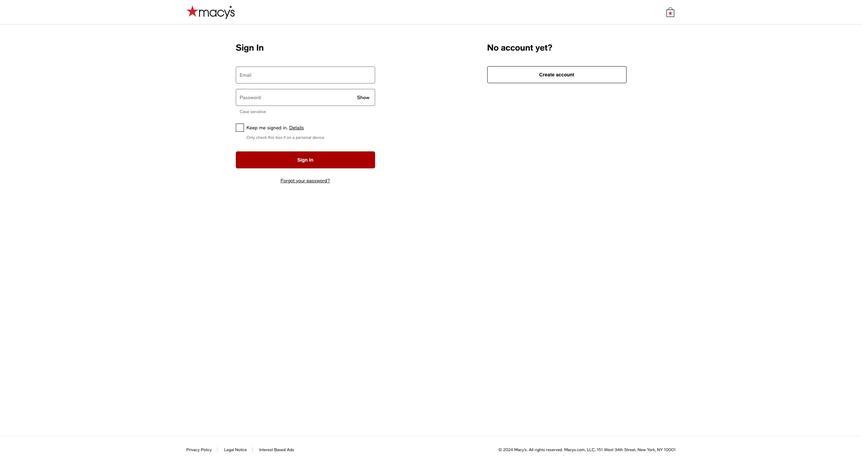 Task type: describe. For each thing, give the bounding box(es) containing it.
shopping bag has 0 items image
[[666, 7, 675, 17]]



Task type: vqa. For each thing, say whether or not it's contained in the screenshot.
 password field
yes



Task type: locate. For each thing, give the bounding box(es) containing it.
  email field
[[236, 67, 375, 84]]

None checkbox
[[236, 124, 244, 132]]

  password field
[[236, 89, 375, 106]]



